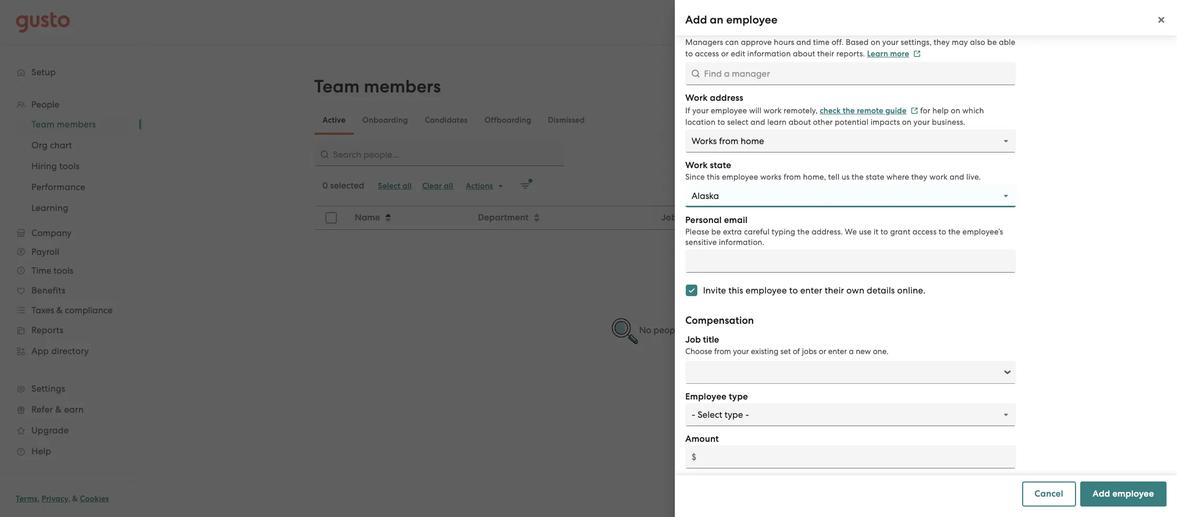 Task type: vqa. For each thing, say whether or not it's contained in the screenshot.
THE ONE.
yes



Task type: describe. For each thing, give the bounding box(es) containing it.
will
[[749, 106, 762, 116]]

off.
[[832, 38, 844, 47]]

time
[[813, 38, 830, 47]]

be inside managers can approve hours and time off. based on your settings, they may also be able to access or edit information about their reports.
[[987, 38, 997, 47]]

the up potential
[[843, 106, 855, 116]]

team
[[314, 76, 360, 97]]

work for work address
[[685, 93, 708, 104]]

onboarding button
[[354, 108, 416, 133]]

0 horizontal spatial enter
[[800, 286, 823, 296]]

your inside managers can approve hours and time off. based on your settings, they may also be able to access or edit information about their reports.
[[882, 38, 899, 47]]

team members
[[314, 76, 441, 97]]

work for work state since this employee works from home, tell us the state where they work and live.
[[685, 160, 708, 171]]

Select all rows on this page checkbox
[[319, 207, 342, 230]]

Personal email field
[[685, 250, 1016, 273]]

managers can approve hours and time off. based on your settings, they may also be able to access or edit information about their reports.
[[685, 38, 1016, 59]]

guide
[[885, 106, 907, 116]]

no
[[639, 326, 651, 336]]

clear
[[422, 182, 442, 191]]

add for add employee
[[1093, 489, 1110, 500]]

existing
[[751, 347, 779, 357]]

or inside job title choose from your existing set of jobs or enter a new one.
[[819, 347, 826, 357]]

Manager field
[[685, 62, 1016, 85]]

jobs
[[802, 347, 817, 357]]

0 horizontal spatial work
[[764, 106, 782, 116]]

access inside managers can approve hours and time off. based on your settings, they may also be able to access or edit information about their reports.
[[695, 49, 719, 59]]

home image
[[16, 12, 70, 33]]

work address
[[685, 93, 743, 104]]

they inside work state since this employee works from home, tell us the state where they work and live.
[[911, 173, 928, 182]]

clear all button
[[417, 178, 458, 195]]

based
[[846, 38, 869, 47]]

for
[[920, 106, 931, 116]]

employee's
[[963, 228, 1003, 237]]

department
[[478, 212, 528, 223]]

2 horizontal spatial on
[[951, 106, 960, 116]]

0 selected status
[[323, 181, 364, 191]]

we
[[845, 228, 857, 237]]

invite this employee to enter their own details online.
[[703, 286, 926, 296]]

privacy
[[42, 495, 68, 504]]

job
[[685, 335, 701, 346]]

title
[[703, 335, 719, 346]]

add employee button
[[1080, 482, 1167, 507]]

member
[[957, 83, 992, 94]]

members
[[364, 76, 441, 97]]

people
[[654, 326, 683, 336]]

found
[[685, 326, 709, 336]]

candidates button
[[416, 108, 476, 133]]

us
[[842, 173, 850, 182]]

opens in a new tab image for learn more
[[914, 50, 921, 58]]

information
[[747, 49, 791, 59]]

employee for your
[[711, 106, 747, 116]]

type
[[729, 392, 748, 403]]

department button
[[471, 207, 654, 229]]

offboarding
[[484, 116, 531, 125]]

name
[[354, 212, 380, 223]]

add a team member button
[[892, 76, 1005, 101]]

of
[[793, 347, 800, 357]]

1 vertical spatial their
[[825, 286, 844, 296]]

1 , from the left
[[37, 495, 40, 504]]

opens in a new tab image for check the remote guide
[[911, 107, 918, 115]]

the right typing in the top right of the page
[[798, 228, 810, 237]]

remotely,
[[784, 106, 818, 116]]

and inside managers can approve hours and time off. based on your settings, they may also be able to access or edit information about their reports.
[[796, 38, 811, 47]]

1 horizontal spatial this
[[729, 286, 743, 296]]

clear all
[[422, 182, 453, 191]]

employee inside button
[[1113, 489, 1154, 500]]

enter inside job title choose from your existing set of jobs or enter a new one.
[[828, 347, 847, 357]]

business.
[[932, 118, 965, 127]]

or inside managers can approve hours and time off. based on your settings, they may also be able to access or edit information about their reports.
[[721, 49, 729, 59]]

privacy link
[[42, 495, 68, 504]]

information.
[[719, 238, 765, 247]]

(optional)
[[727, 25, 767, 36]]

2 , from the left
[[68, 495, 70, 504]]

team
[[932, 83, 955, 94]]

grant
[[890, 228, 911, 237]]

personal
[[685, 215, 722, 226]]

add employee
[[1093, 489, 1154, 500]]

job title choose from your existing set of jobs or enter a new one.
[[685, 335, 889, 357]]

learn more
[[867, 49, 909, 59]]

&
[[72, 495, 78, 504]]

where
[[887, 173, 909, 182]]

a inside button
[[925, 83, 930, 94]]

active
[[323, 116, 346, 125]]

learn
[[767, 118, 787, 127]]

dismissed button
[[540, 108, 593, 133]]

they inside managers can approve hours and time off. based on your settings, they may also be able to access or edit information about their reports.
[[934, 38, 950, 47]]

this inside work state since this employee works from home, tell us the state where they work and live.
[[707, 173, 720, 182]]

one.
[[873, 347, 889, 357]]

approve
[[741, 38, 772, 47]]

all for select all
[[402, 182, 412, 191]]

cookies
[[80, 495, 109, 504]]

learn
[[867, 49, 888, 59]]

work inside work state since this employee works from home, tell us the state where they work and live.
[[930, 173, 948, 182]]

select all
[[378, 182, 412, 191]]

address.
[[812, 228, 843, 237]]

add a team member
[[905, 83, 992, 94]]

your inside job title choose from your existing set of jobs or enter a new one.
[[733, 347, 749, 357]]

other
[[813, 118, 833, 127]]

the left employee's
[[948, 228, 961, 237]]

terms , privacy , & cookies
[[16, 495, 109, 504]]

be inside personal email please be extra careful typing the address. we use it to grant access to the employee's sensitive information.
[[711, 228, 721, 237]]

add an employee
[[685, 13, 778, 27]]

add for add an employee
[[685, 13, 707, 27]]

your up location
[[692, 106, 709, 116]]

Invite this employee to enter their own details online. checkbox
[[680, 279, 703, 302]]

use
[[859, 228, 872, 237]]

works
[[760, 173, 782, 182]]

please
[[685, 228, 709, 237]]

hours
[[774, 38, 794, 47]]

check
[[820, 106, 841, 116]]

add a team member drawer dialog
[[675, 0, 1177, 518]]



Task type: locate. For each thing, give the bounding box(es) containing it.
0 vertical spatial add
[[685, 13, 707, 27]]

managers
[[685, 38, 723, 47]]

0 horizontal spatial state
[[710, 160, 731, 171]]

1 horizontal spatial they
[[934, 38, 950, 47]]

since
[[685, 173, 705, 182]]

typing
[[772, 228, 796, 237]]

1 all from the left
[[402, 182, 412, 191]]

work
[[685, 93, 708, 104], [685, 160, 708, 171]]

on
[[871, 38, 880, 47], [951, 106, 960, 116], [902, 118, 912, 127]]

enter left new
[[828, 347, 847, 357]]

1 vertical spatial they
[[911, 173, 928, 182]]

this right since
[[707, 173, 720, 182]]

1 vertical spatial access
[[913, 228, 937, 237]]

0 horizontal spatial and
[[751, 118, 765, 127]]

1 horizontal spatial and
[[796, 38, 811, 47]]

1 horizontal spatial on
[[902, 118, 912, 127]]

select all button
[[373, 178, 417, 195]]

1 vertical spatial be
[[711, 228, 721, 237]]

0 vertical spatial state
[[710, 160, 731, 171]]

1 horizontal spatial access
[[913, 228, 937, 237]]

work up if at the right top of the page
[[685, 93, 708, 104]]

selected
[[330, 181, 364, 191]]

tell
[[828, 173, 840, 182]]

no people found
[[639, 326, 709, 336]]

or
[[721, 49, 729, 59], [819, 347, 826, 357]]

terms link
[[16, 495, 37, 504]]

terms
[[16, 495, 37, 504]]

0 vertical spatial their
[[817, 49, 834, 59]]

if
[[685, 106, 690, 116]]

1 vertical spatial on
[[951, 106, 960, 116]]

and down will
[[751, 118, 765, 127]]

employee inside work state since this employee works from home, tell us the state where they work and live.
[[722, 173, 758, 182]]

1 horizontal spatial a
[[925, 83, 930, 94]]

1 vertical spatial this
[[729, 286, 743, 296]]

the
[[843, 106, 855, 116], [852, 173, 864, 182], [798, 228, 810, 237], [948, 228, 961, 237]]

add
[[685, 13, 707, 27], [905, 83, 922, 94], [1093, 489, 1110, 500]]

online.
[[897, 286, 926, 296]]

own
[[847, 286, 865, 296]]

about inside managers can approve hours and time off. based on your settings, they may also be able to access or edit information about their reports.
[[793, 49, 815, 59]]

to inside managers can approve hours and time off. based on your settings, they may also be able to access or edit information about their reports.
[[685, 49, 693, 59]]

email
[[724, 215, 748, 226]]

0 horizontal spatial add
[[685, 13, 707, 27]]

all right clear
[[444, 182, 453, 191]]

on inside managers can approve hours and time off. based on your settings, they may also be able to access or edit information about their reports.
[[871, 38, 880, 47]]

learn more link
[[867, 49, 921, 59]]

be
[[987, 38, 997, 47], [711, 228, 721, 237]]

work state since this employee works from home, tell us the state where they work and live.
[[685, 160, 981, 182]]

1 horizontal spatial or
[[819, 347, 826, 357]]

new
[[856, 347, 871, 357]]

0 horizontal spatial all
[[402, 182, 412, 191]]

live.
[[966, 173, 981, 182]]

check the remote guide
[[820, 106, 907, 116]]

1 vertical spatial add
[[905, 83, 922, 94]]

work inside work state since this employee works from home, tell us the state where they work and live.
[[685, 160, 708, 171]]

and left time
[[796, 38, 811, 47]]

all right select
[[402, 182, 412, 191]]

1 work from the top
[[685, 93, 708, 104]]

on up business.
[[951, 106, 960, 116]]

cancel button
[[1022, 482, 1076, 507]]

an
[[710, 13, 724, 27]]

they left may in the top right of the page
[[934, 38, 950, 47]]

dismissed
[[548, 116, 585, 125]]

candidates
[[425, 116, 468, 125]]

0 vertical spatial from
[[784, 173, 801, 182]]

and inside work state since this employee works from home, tell us the state where they work and live.
[[950, 173, 964, 182]]

their inside managers can approve hours and time off. based on your settings, they may also be able to access or edit information about their reports.
[[817, 49, 834, 59]]

0 vertical spatial and
[[796, 38, 811, 47]]

on up learn
[[871, 38, 880, 47]]

cancel
[[1035, 489, 1063, 500]]

2 all from the left
[[444, 182, 453, 191]]

compensation
[[685, 315, 754, 327]]

they right where
[[911, 173, 928, 182]]

your inside "for help on which location to select and learn about other potential impacts on your business."
[[914, 118, 930, 127]]

0 vertical spatial they
[[934, 38, 950, 47]]

1 horizontal spatial enter
[[828, 347, 847, 357]]

to inside "for help on which location to select and learn about other potential impacts on your business."
[[718, 118, 725, 127]]

add for add a team member
[[905, 83, 922, 94]]

and left live.
[[950, 173, 964, 182]]

and
[[796, 38, 811, 47], [751, 118, 765, 127], [950, 173, 964, 182]]

1 vertical spatial state
[[866, 173, 885, 182]]

sensitive
[[685, 238, 717, 247]]

0 vertical spatial access
[[695, 49, 719, 59]]

1 horizontal spatial ,
[[68, 495, 70, 504]]

be right also
[[987, 38, 997, 47]]

a
[[925, 83, 930, 94], [849, 347, 854, 357]]

employee for this
[[746, 286, 787, 296]]

opens in a new tab image left for
[[911, 107, 918, 115]]

settings,
[[901, 38, 932, 47]]

0 horizontal spatial be
[[711, 228, 721, 237]]

their left own
[[825, 286, 844, 296]]

or left edit
[[721, 49, 729, 59]]

a inside job title choose from your existing set of jobs or enter a new one.
[[849, 347, 854, 357]]

the right us
[[852, 173, 864, 182]]

dialog main content element
[[675, 0, 1177, 512]]

a left team
[[925, 83, 930, 94]]

1 vertical spatial from
[[714, 347, 731, 357]]

0 vertical spatial a
[[925, 83, 930, 94]]

1 vertical spatial enter
[[828, 347, 847, 357]]

team members tab list
[[314, 106, 1005, 135]]

potential
[[835, 118, 869, 127]]

0 horizontal spatial a
[[849, 347, 854, 357]]

your left 'existing'
[[733, 347, 749, 357]]

0 horizontal spatial or
[[721, 49, 729, 59]]

may
[[952, 38, 968, 47]]

about down remotely,
[[789, 118, 811, 127]]

details
[[867, 286, 895, 296]]

1 horizontal spatial be
[[987, 38, 997, 47]]

1 horizontal spatial work
[[930, 173, 948, 182]]

2 vertical spatial add
[[1093, 489, 1110, 500]]

0 vertical spatial on
[[871, 38, 880, 47]]

their down time
[[817, 49, 834, 59]]

name button
[[348, 207, 470, 229]]

2 vertical spatial on
[[902, 118, 912, 127]]

about inside "for help on which location to select and learn about other potential impacts on your business."
[[789, 118, 811, 127]]

opens in a new tab image down settings,
[[914, 50, 921, 58]]

1 vertical spatial or
[[819, 347, 826, 357]]

your up the learn more
[[882, 38, 899, 47]]

amount
[[685, 434, 719, 445]]

address
[[710, 93, 743, 104]]

employee type
[[685, 392, 748, 403]]

0 horizontal spatial this
[[707, 173, 720, 182]]

impacts
[[871, 118, 900, 127]]

all
[[402, 182, 412, 191], [444, 182, 453, 191]]

it
[[874, 228, 879, 237]]

1 horizontal spatial all
[[444, 182, 453, 191]]

the inside work state since this employee works from home, tell us the state where they work and live.
[[852, 173, 864, 182]]

0 vertical spatial be
[[987, 38, 997, 47]]

enter left own
[[800, 286, 823, 296]]

reports.
[[836, 49, 865, 59]]

choose
[[685, 347, 712, 357]]

also
[[970, 38, 985, 47]]

0 horizontal spatial ,
[[37, 495, 40, 504]]

new notifications image
[[520, 181, 531, 191], [520, 181, 531, 191]]

0 horizontal spatial on
[[871, 38, 880, 47]]

from inside work state since this employee works from home, tell us the state where they work and live.
[[784, 173, 801, 182]]

, left &
[[68, 495, 70, 504]]

work
[[764, 106, 782, 116], [930, 173, 948, 182]]

2 horizontal spatial add
[[1093, 489, 1110, 500]]

1 horizontal spatial from
[[784, 173, 801, 182]]

employee
[[685, 392, 727, 403]]

access inside personal email please be extra careful typing the address. we use it to grant access to the employee's sensitive information.
[[913, 228, 937, 237]]

remote
[[857, 106, 883, 116]]

access right grant
[[913, 228, 937, 237]]

1 vertical spatial and
[[751, 118, 765, 127]]

employee
[[726, 13, 778, 27], [711, 106, 747, 116], [722, 173, 758, 182], [746, 286, 787, 296], [1113, 489, 1154, 500]]

access down managers
[[695, 49, 719, 59]]

more
[[890, 49, 909, 59]]

can
[[725, 38, 739, 47]]

0 horizontal spatial they
[[911, 173, 928, 182]]

1 horizontal spatial add
[[905, 83, 922, 94]]

2 vertical spatial and
[[950, 173, 964, 182]]

from
[[784, 173, 801, 182], [714, 347, 731, 357]]

and inside "for help on which location to select and learn about other potential impacts on your business."
[[751, 118, 765, 127]]

0 selected
[[323, 181, 364, 191]]

cookies button
[[80, 493, 109, 506]]

0 vertical spatial work
[[764, 106, 782, 116]]

work up since
[[685, 160, 708, 171]]

opens in a new tab image inside check the remote guide link
[[911, 107, 918, 115]]

from inside job title choose from your existing set of jobs or enter a new one.
[[714, 347, 731, 357]]

account menu element
[[975, 0, 1161, 44]]

opens in a new tab image inside learn more link
[[914, 50, 921, 58]]

all for clear all
[[444, 182, 453, 191]]

careful
[[744, 228, 770, 237]]

,
[[37, 495, 40, 504], [68, 495, 70, 504]]

, left "privacy" link
[[37, 495, 40, 504]]

0 vertical spatial or
[[721, 49, 729, 59]]

manager
[[685, 25, 725, 36]]

onboarding
[[362, 116, 408, 125]]

1 vertical spatial work
[[930, 173, 948, 182]]

state down the select
[[710, 160, 731, 171]]

be left extra on the right of the page
[[711, 228, 721, 237]]

offboarding button
[[476, 108, 540, 133]]

0 vertical spatial opens in a new tab image
[[914, 50, 921, 58]]

1 vertical spatial a
[[849, 347, 854, 357]]

0 vertical spatial work
[[685, 93, 708, 104]]

this
[[707, 173, 720, 182], [729, 286, 743, 296]]

your down for
[[914, 118, 930, 127]]

able
[[999, 38, 1016, 47]]

1 vertical spatial work
[[685, 160, 708, 171]]

select
[[378, 182, 401, 191]]

select
[[727, 118, 749, 127]]

0 vertical spatial about
[[793, 49, 815, 59]]

Search people... field
[[314, 143, 565, 166]]

2 work from the top
[[685, 160, 708, 171]]

opens in a new tab image
[[914, 50, 921, 58], [911, 107, 918, 115]]

Amount field
[[685, 446, 1016, 469]]

work left live.
[[930, 173, 948, 182]]

0 vertical spatial this
[[707, 173, 720, 182]]

or right jobs
[[819, 347, 826, 357]]

1 horizontal spatial state
[[866, 173, 885, 182]]

1 vertical spatial about
[[789, 118, 811, 127]]

2 horizontal spatial and
[[950, 173, 964, 182]]

check the remote guide link
[[820, 106, 918, 116]]

a left new
[[849, 347, 854, 357]]

1 vertical spatial opens in a new tab image
[[911, 107, 918, 115]]

for help on which location to select and learn about other potential impacts on your business.
[[685, 106, 984, 127]]

0 horizontal spatial from
[[714, 347, 731, 357]]

0 horizontal spatial access
[[695, 49, 719, 59]]

about down time
[[793, 49, 815, 59]]

state left where
[[866, 173, 885, 182]]

0 vertical spatial enter
[[800, 286, 823, 296]]

from down title
[[714, 347, 731, 357]]

edit
[[731, 49, 745, 59]]

from right works
[[784, 173, 801, 182]]

personal email please be extra careful typing the address. we use it to grant access to the employee's sensitive information.
[[685, 215, 1003, 247]]

this right the invite
[[729, 286, 743, 296]]

work up learn
[[764, 106, 782, 116]]

to
[[685, 49, 693, 59], [718, 118, 725, 127], [881, 228, 888, 237], [939, 228, 946, 237], [789, 286, 798, 296]]

enter
[[800, 286, 823, 296], [828, 347, 847, 357]]

on down guide
[[902, 118, 912, 127]]

employee for an
[[726, 13, 778, 27]]



